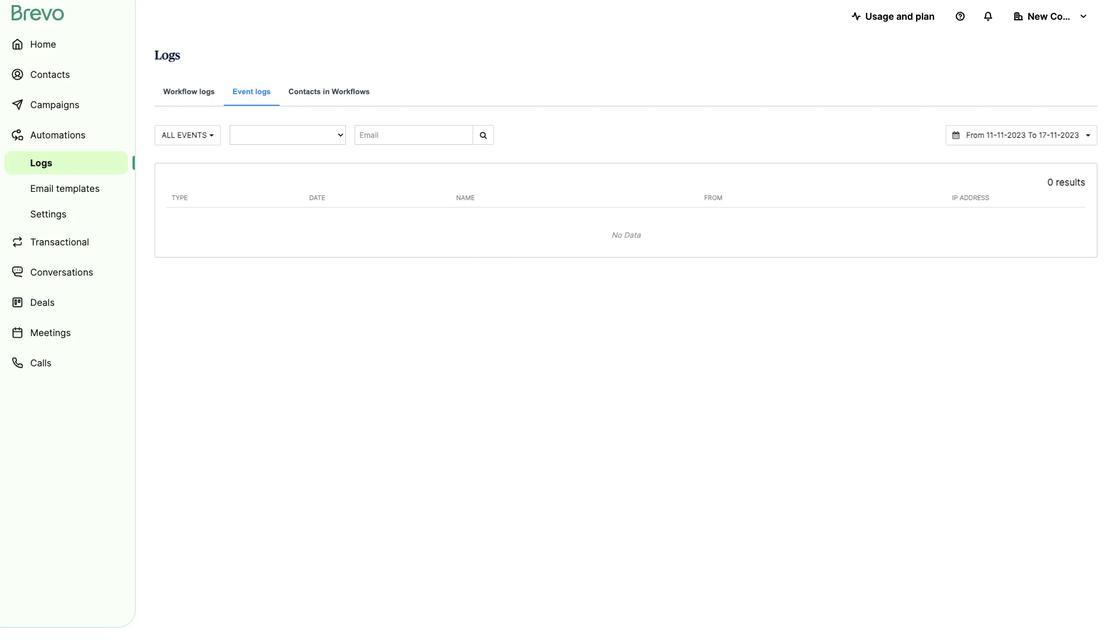 Task type: locate. For each thing, give the bounding box(es) containing it.
in
[[323, 87, 330, 96]]

date
[[309, 193, 326, 202]]

None text field
[[962, 130, 1084, 140]]

1 horizontal spatial contacts
[[289, 87, 321, 96]]

event logs
[[233, 87, 271, 96]]

transactional
[[30, 236, 89, 248]]

logs
[[155, 49, 180, 62], [30, 157, 52, 169]]

logs right "workflow"
[[199, 87, 215, 96]]

calls link
[[5, 349, 128, 377]]

ip
[[953, 193, 958, 202]]

settings link
[[5, 202, 128, 226]]

name
[[456, 193, 475, 202]]

1 vertical spatial contacts
[[289, 87, 321, 96]]

templates
[[56, 183, 100, 194]]

ip address
[[953, 193, 990, 202]]

contacts
[[30, 69, 70, 80], [289, 87, 321, 96]]

address
[[960, 193, 990, 202]]

email templates link
[[5, 177, 128, 200]]

logs
[[199, 87, 215, 96], [255, 87, 271, 96]]

0 horizontal spatial contacts
[[30, 69, 70, 80]]

all events button
[[155, 125, 221, 145]]

automations link
[[5, 121, 128, 149]]

2 logs from the left
[[255, 87, 271, 96]]

workflows
[[332, 87, 370, 96]]

0 horizontal spatial logs
[[199, 87, 215, 96]]

logs up "workflow"
[[155, 49, 180, 62]]

contacts inside 'link'
[[30, 69, 70, 80]]

0  results
[[1048, 176, 1086, 188]]

1 logs from the left
[[199, 87, 215, 96]]

event logs link
[[224, 79, 280, 106]]

new company
[[1028, 10, 1094, 22]]

calendar image
[[953, 131, 960, 139]]

logs right the event
[[255, 87, 271, 96]]

all events
[[162, 130, 209, 140]]

0 vertical spatial contacts
[[30, 69, 70, 80]]

0 vertical spatial logs
[[155, 49, 180, 62]]

new
[[1028, 10, 1048, 22]]

logs up the email
[[30, 157, 52, 169]]

all
[[162, 130, 175, 140]]

contacts link
[[5, 60, 128, 88]]

no
[[612, 230, 622, 240]]

conversations link
[[5, 258, 128, 286]]

logs for event logs
[[255, 87, 271, 96]]

type
[[172, 193, 188, 202]]

results
[[1057, 176, 1086, 188]]

1 vertical spatial logs
[[30, 157, 52, 169]]

workflow logs
[[163, 87, 215, 96]]

from
[[705, 193, 723, 202]]

contacts left in
[[289, 87, 321, 96]]

email
[[30, 183, 54, 194]]

usage and plan
[[866, 10, 935, 22]]

Email search field
[[354, 125, 474, 145]]

campaigns
[[30, 99, 79, 111]]

contacts up campaigns
[[30, 69, 70, 80]]

events
[[177, 130, 207, 140]]

1 horizontal spatial logs
[[255, 87, 271, 96]]

contacts for contacts in workflows
[[289, 87, 321, 96]]



Task type: vqa. For each thing, say whether or not it's contained in the screenshot.
I WANT TO CHOOSE WHEN TO SEND THIS SMS
no



Task type: describe. For each thing, give the bounding box(es) containing it.
logs link
[[5, 151, 128, 174]]

deals link
[[5, 288, 128, 316]]

home link
[[5, 30, 128, 58]]

new company button
[[1005, 5, 1098, 28]]

automations
[[30, 129, 86, 141]]

workflow logs link
[[155, 79, 224, 106]]

deals
[[30, 297, 55, 308]]

usage
[[866, 10, 894, 22]]

search image
[[480, 131, 487, 139]]

1 horizontal spatial logs
[[155, 49, 180, 62]]

settings
[[30, 208, 67, 220]]

and
[[897, 10, 914, 22]]

home
[[30, 38, 56, 50]]

email templates
[[30, 183, 100, 194]]

event
[[233, 87, 253, 96]]

calls
[[30, 357, 52, 369]]

plan
[[916, 10, 935, 22]]

0 horizontal spatial logs
[[30, 157, 52, 169]]

usage and plan button
[[843, 5, 945, 28]]

meetings
[[30, 327, 71, 339]]

no data
[[612, 230, 641, 240]]

meetings link
[[5, 319, 128, 347]]

contacts in workflows
[[289, 87, 370, 96]]

contacts in workflows link
[[280, 79, 379, 106]]

transactional link
[[5, 228, 128, 256]]

logs for workflow logs
[[199, 87, 215, 96]]

company
[[1051, 10, 1094, 22]]

campaigns link
[[5, 91, 128, 119]]

0
[[1048, 176, 1054, 188]]

data
[[624, 230, 641, 240]]

workflow
[[163, 87, 197, 96]]

conversations
[[30, 266, 93, 278]]

contacts for contacts
[[30, 69, 70, 80]]



